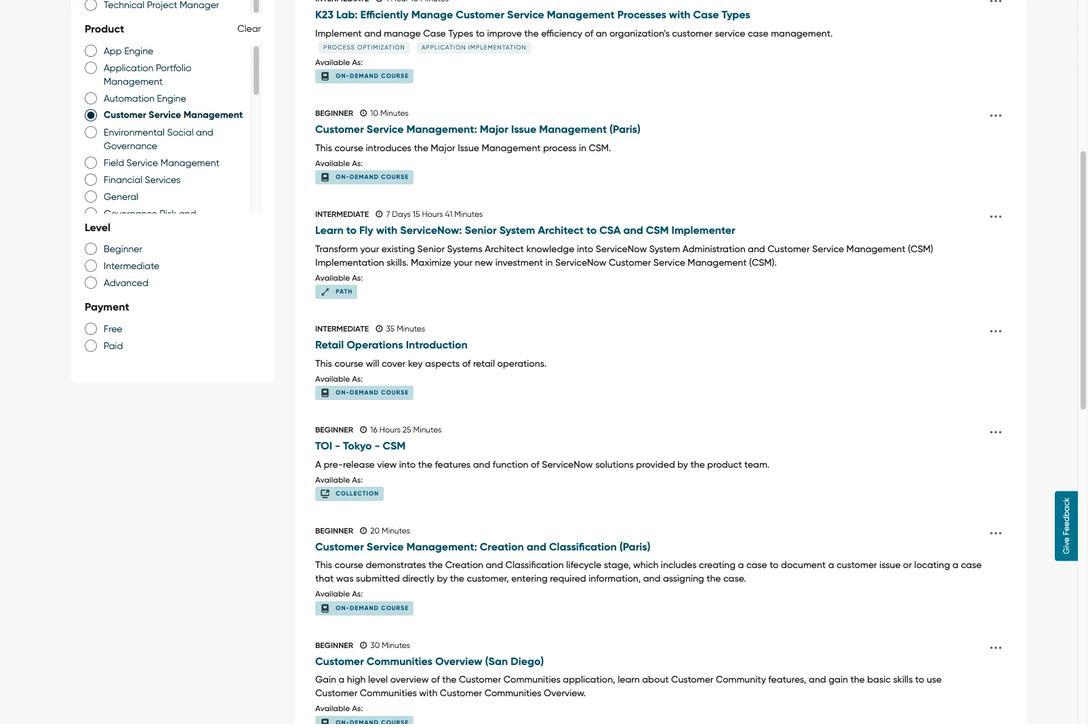 Task type: locate. For each thing, give the bounding box(es) containing it.
customer inside k23 lab: efficiently manage customer service management processes with case types implement and manage case types to improve the efficiency of an organization's customer service case management. process optimization application implementation
[[672, 28, 713, 38]]

this left introduces
[[315, 142, 332, 153]]

available for learn to fly with servicenow: senior system architect to csa and csm implementer
[[315, 273, 350, 283]]

20 minutes
[[370, 526, 410, 535]]

demand for customer service management: creation and classification (paris)
[[350, 604, 379, 611]]

creation
[[480, 540, 524, 553], [445, 560, 483, 571]]

0 horizontal spatial implementation
[[315, 257, 384, 268]]

retail operations introduction link
[[315, 338, 985, 351]]

3 ... from the top
[[990, 315, 1003, 337]]

assigning
[[663, 573, 704, 584]]

and inside k23 lab: efficiently manage customer service management processes with case types implement and manage case types to improve the efficiency of an organization's customer service case management. process optimization application implementation
[[364, 28, 382, 38]]

1 horizontal spatial into
[[577, 243, 593, 254]]

1 demand from the top
[[350, 72, 379, 79]]

cover
[[382, 358, 406, 369]]

4 available as: from the top
[[315, 374, 363, 384]]

this
[[315, 142, 332, 153], [315, 358, 332, 369], [315, 560, 332, 571]]

this inside customer service management: major issue management (paris) this course introduces the major issue management process in csm.
[[315, 142, 332, 153]]

application down app engine at the top left of page
[[104, 62, 154, 73]]

1 management: from the top
[[407, 123, 477, 136]]

1 horizontal spatial application
[[422, 44, 466, 51]]

1 horizontal spatial hours
[[422, 209, 443, 219]]

0 vertical spatial this
[[315, 142, 332, 153]]

management up efficiency
[[547, 8, 615, 21]]

on-demand course for customer service management: creation and classification (paris)
[[336, 604, 409, 611]]

your
[[360, 243, 379, 254], [454, 257, 473, 268]]

available as: down was
[[315, 590, 363, 599]]

the inside customer service management: major issue management (paris) this course introduces the major issue management process in csm.
[[414, 142, 428, 153]]

0 horizontal spatial customer
[[672, 28, 713, 38]]

0 vertical spatial implementation
[[468, 44, 527, 51]]

your down 'systems'
[[454, 257, 473, 268]]

course down optimization
[[381, 72, 409, 79]]

2 on-demand course from the top
[[336, 173, 409, 180]]

application inside application portfolio management
[[104, 62, 154, 73]]

4 course from the top
[[381, 604, 409, 611]]

None radio
[[85, 0, 97, 11], [85, 91, 97, 105], [85, 125, 97, 139], [85, 276, 97, 290], [85, 0, 97, 11], [85, 91, 97, 105], [85, 125, 97, 139], [85, 276, 97, 290]]

6 ... from the top
[[990, 631, 1003, 653]]

2 available from the top
[[315, 159, 350, 168]]

0 vertical spatial management:
[[407, 123, 477, 136]]

course up was
[[335, 560, 363, 571]]

10 minutes
[[370, 108, 409, 118]]

payment
[[85, 301, 129, 314]]

customer left issue
[[837, 560, 877, 571]]

this down retail
[[315, 358, 332, 369]]

3 ... button from the top
[[985, 416, 1007, 442]]

the left customer,
[[450, 573, 464, 584]]

course inside retail operations introduction this course will cover key aspects of retail operations.
[[335, 358, 363, 369]]

0 horizontal spatial in
[[546, 257, 553, 268]]

1 horizontal spatial by
[[678, 459, 688, 470]]

beginner up 'gain'
[[315, 641, 353, 650]]

4 beginner from the top
[[315, 641, 353, 650]]

3 demand from the top
[[350, 388, 379, 396]]

1 vertical spatial classification
[[506, 560, 564, 571]]

a left high
[[339, 674, 345, 685]]

with down overview on the left bottom of the page
[[419, 688, 438, 699]]

2 ... from the top
[[990, 200, 1003, 222]]

1 ... button from the top
[[985, 200, 1007, 226]]

... for toi - tokyo - csm
[[990, 416, 1003, 438]]

into inside toi - tokyo - csm a pre-release view into the features and function of servicenow solutions provided by the product team.
[[399, 459, 416, 470]]

1 horizontal spatial case
[[693, 8, 719, 21]]

0 horizontal spatial senior
[[417, 243, 445, 254]]

into
[[577, 243, 593, 254], [399, 459, 416, 470]]

1 horizontal spatial major
[[480, 123, 509, 136]]

6 available as: from the top
[[315, 590, 363, 599]]

clock o image up efficiently
[[376, 0, 383, 3]]

3 on- from the top
[[336, 388, 350, 396]]

and up the (csm).
[[748, 243, 765, 254]]

1 vertical spatial senior
[[417, 243, 445, 254]]

governance down environmental
[[104, 140, 157, 151]]

servicenow left solutions
[[542, 459, 593, 470]]

(san
[[485, 655, 508, 668]]

to left csa
[[586, 224, 597, 237]]

course inside customer service management: creation and classification (paris) this course demonstrates the creation and classification lifecycle stage, which includes creating a case to document a customer issue or locating a case that was submitted directly by the customer, entering required information, and assigning the case.
[[335, 560, 363, 571]]

1 vertical spatial your
[[454, 257, 473, 268]]

1 horizontal spatial issue
[[511, 123, 536, 136]]

0 vertical spatial csm
[[646, 224, 669, 237]]

(csm)
[[908, 243, 933, 254]]

the down overview
[[442, 674, 457, 685]]

1 vertical spatial major
[[431, 142, 455, 153]]

types down manage
[[448, 28, 473, 38]]

0 horizontal spatial by
[[437, 573, 448, 584]]

with right processes
[[669, 8, 691, 21]]

2 intermediate from the top
[[315, 324, 369, 334]]

1 horizontal spatial customer
[[837, 560, 877, 571]]

csm up view
[[383, 439, 406, 452]]

20
[[370, 526, 380, 535]]

1 vertical spatial application
[[104, 62, 154, 73]]

... for learn to fly with servicenow: senior system architect to csa and csm implementer
[[990, 200, 1003, 222]]

available as: down pre-
[[315, 475, 363, 485]]

4 ... button from the top
[[985, 516, 1007, 543]]

1 horizontal spatial engine
[[157, 93, 186, 103]]

... button for customer service management: creation and classification (paris)
[[985, 516, 1007, 543]]

intermediate up retail
[[315, 324, 369, 334]]

intermediate for retail
[[315, 324, 369, 334]]

case down manage
[[423, 28, 446, 38]]

management: for major
[[407, 123, 477, 136]]

5 available from the top
[[315, 475, 350, 485]]

of inside the customer communities overview (san diego) gain a high level overview of the customer communities application, learn about customer community features, and gain the basic skills to use customer communities with customer communities overview.
[[431, 674, 440, 685]]

csm
[[646, 224, 669, 237], [383, 439, 406, 452]]

governance up compliance
[[104, 208, 157, 219]]

application down manage
[[422, 44, 466, 51]]

and right csa
[[624, 224, 643, 237]]

by right provided
[[678, 459, 688, 470]]

types
[[722, 8, 750, 21], [448, 28, 473, 38]]

course left introduces
[[335, 142, 363, 153]]

7 available as: from the top
[[315, 704, 363, 714]]

1 beginner from the top
[[315, 108, 353, 118]]

management: down 10 minutes
[[407, 123, 477, 136]]

course inside customer service management: major issue management (paris) this course introduces the major issue management process in csm.
[[335, 142, 363, 153]]

1 vertical spatial engine
[[157, 93, 186, 103]]

4 as: from the top
[[352, 374, 363, 384]]

a inside the customer communities overview (san diego) gain a high level overview of the customer communities application, learn about customer community features, and gain the basic skills to use customer communities with customer communities overview.
[[339, 674, 345, 685]]

... for customer service management: major issue management (paris)
[[990, 99, 1003, 121]]

available as: up learn
[[315, 159, 363, 168]]

1 this from the top
[[315, 142, 332, 153]]

5 ... from the top
[[990, 516, 1003, 539]]

this up that
[[315, 560, 332, 571]]

0 horizontal spatial types
[[448, 28, 473, 38]]

minutes right 10 on the top of page
[[380, 108, 409, 118]]

field
[[104, 157, 124, 168]]

on- for customer service management: creation and classification (paris)
[[336, 604, 350, 611]]

(paris) inside customer service management: major issue management (paris) this course introduces the major issue management process in csm.
[[610, 123, 641, 136]]

0 vertical spatial in
[[579, 142, 586, 153]]

0 vertical spatial engine
[[124, 45, 153, 56]]

as: for customer service management: major issue management (paris)
[[352, 159, 363, 168]]

clock o image left 7
[[376, 210, 383, 218]]

2 available as: from the top
[[315, 159, 363, 168]]

transform
[[315, 243, 358, 254]]

... button
[[985, 99, 1007, 125], [985, 631, 1007, 657]]

into inside learn to fly with servicenow: senior system architect to csa and csm implementer transform your existing senior systems architect knowledge into servicenow system administration and customer service management (csm) implementation skills. maximize your new investment in servicenow customer service management (csm).
[[577, 243, 593, 254]]

automation
[[104, 93, 155, 103]]

4 on-demand course from the top
[[336, 604, 409, 611]]

0 vertical spatial system
[[500, 224, 535, 237]]

to inside customer service management: creation and classification (paris) this course demonstrates the creation and classification lifecycle stage, which includes creating a case to document a customer issue or locating a case that was submitted directly by the customer, entering required information, and assigning the case.
[[770, 560, 779, 571]]

available down that
[[315, 590, 350, 599]]

with inside k23 lab: efficiently manage customer service management processes with case types implement and manage case types to improve the efficiency of an organization's customer service case management. process optimization application implementation
[[669, 8, 691, 21]]

csm inside learn to fly with servicenow: senior system architect to csa and csm implementer transform your existing senior systems architect knowledge into servicenow system administration and customer service management (csm) implementation skills. maximize your new investment in servicenow customer service management (csm).
[[646, 224, 669, 237]]

1 intermediate from the top
[[315, 209, 369, 219]]

2 vertical spatial course
[[335, 560, 363, 571]]

16
[[370, 425, 378, 434]]

0 vertical spatial issue
[[511, 123, 536, 136]]

... button for learn to fly with servicenow: senior system architect to csa and csm implementer
[[985, 200, 1007, 226]]

1 horizontal spatial csm
[[646, 224, 669, 237]]

1 vertical spatial in
[[546, 257, 553, 268]]

operations
[[347, 338, 403, 351]]

classification
[[549, 540, 617, 553], [506, 560, 564, 571]]

1 vertical spatial ... button
[[985, 631, 1007, 657]]

3 this from the top
[[315, 560, 332, 571]]

on-demand course down optimization
[[336, 72, 409, 79]]

into right view
[[399, 459, 416, 470]]

3 beginner from the top
[[315, 526, 353, 535]]

0 vertical spatial customer
[[672, 28, 713, 38]]

1 vertical spatial into
[[399, 459, 416, 470]]

major
[[480, 123, 509, 136], [431, 142, 455, 153]]

app
[[104, 45, 122, 56]]

the down the creating
[[707, 573, 721, 584]]

intermediate up learn
[[315, 209, 369, 219]]

3 on-demand course from the top
[[336, 388, 409, 396]]

on- down was
[[336, 604, 350, 611]]

beginner up toi
[[315, 425, 353, 434]]

2 horizontal spatial with
[[669, 8, 691, 21]]

intermediate
[[104, 261, 159, 271]]

demand for retail operations introduction
[[350, 388, 379, 396]]

5 available as: from the top
[[315, 475, 363, 485]]

... button for toi - tokyo - csm
[[985, 416, 1007, 442]]

1 ... button from the top
[[985, 99, 1007, 125]]

0 horizontal spatial application
[[104, 62, 154, 73]]

course left will
[[335, 358, 363, 369]]

servicenow
[[596, 243, 647, 254], [555, 257, 607, 268], [542, 459, 593, 470]]

communities
[[367, 655, 433, 668], [504, 674, 561, 685], [360, 688, 417, 699], [485, 688, 542, 699]]

of inside retail operations introduction this course will cover key aspects of retail operations.
[[462, 358, 471, 369]]

2 governance from the top
[[104, 208, 157, 219]]

maximize
[[411, 257, 451, 268]]

course down introduces
[[381, 173, 409, 180]]

available for retail operations introduction
[[315, 374, 350, 384]]

about
[[642, 674, 669, 685]]

management: inside customer service management: creation and classification (paris) this course demonstrates the creation and classification lifecycle stage, which includes creating a case to document a customer issue or locating a case that was submitted directly by the customer, entering required information, and assigning the case.
[[407, 540, 477, 553]]

clock o image for customer service management: creation and classification (paris)
[[360, 527, 367, 535]]

management
[[547, 8, 615, 21], [104, 76, 163, 86], [184, 109, 243, 120], [539, 123, 607, 136], [482, 142, 541, 153], [160, 157, 219, 168], [847, 243, 906, 254], [688, 257, 747, 268]]

retail
[[315, 338, 344, 351]]

(paris) for customer service management: major issue management (paris)
[[610, 123, 641, 136]]

2 ... button from the top
[[985, 631, 1007, 657]]

25
[[403, 425, 411, 434]]

on-demand course down will
[[336, 388, 409, 396]]

product
[[707, 459, 742, 470]]

beginner left 10 on the top of page
[[315, 108, 353, 118]]

0 vertical spatial senior
[[465, 224, 497, 237]]

0 horizontal spatial engine
[[124, 45, 153, 56]]

general
[[104, 191, 138, 202]]

1 vertical spatial course
[[335, 358, 363, 369]]

0 vertical spatial course
[[335, 142, 363, 153]]

into right knowledge
[[577, 243, 593, 254]]

1 horizontal spatial your
[[454, 257, 473, 268]]

0 vertical spatial ... button
[[985, 99, 1007, 125]]

information,
[[589, 573, 641, 584]]

on-demand course for retail operations introduction
[[336, 388, 409, 396]]

6 as: from the top
[[352, 590, 363, 599]]

to left the document on the right bottom of the page
[[770, 560, 779, 571]]

demand down will
[[350, 388, 379, 396]]

the right improve
[[524, 28, 539, 38]]

0 vertical spatial case
[[693, 8, 719, 21]]

existing
[[382, 243, 415, 254]]

1 vertical spatial types
[[448, 28, 473, 38]]

available down retail
[[315, 374, 350, 384]]

available as: down 'gain'
[[315, 704, 363, 714]]

implementer
[[672, 224, 736, 237]]

high
[[347, 674, 366, 685]]

level
[[85, 221, 111, 234]]

engine for automation engine
[[157, 93, 186, 103]]

hours
[[422, 209, 443, 219], [380, 425, 401, 434]]

2 - from the left
[[375, 439, 380, 452]]

1 vertical spatial intermediate
[[315, 324, 369, 334]]

0 vertical spatial intermediate
[[315, 209, 369, 219]]

clock o image
[[376, 0, 383, 3], [360, 109, 367, 117], [376, 210, 383, 218], [360, 426, 367, 434], [360, 527, 367, 535], [360, 641, 367, 649]]

toi - tokyo - csm link
[[315, 439, 985, 452]]

1 horizontal spatial architect
[[538, 224, 584, 237]]

1 ... from the top
[[990, 99, 1003, 121]]

1 vertical spatial implementation
[[315, 257, 384, 268]]

customer
[[672, 28, 713, 38], [837, 560, 877, 571]]

available down 'gain'
[[315, 704, 350, 714]]

3 course from the top
[[335, 560, 363, 571]]

this inside customer service management: creation and classification (paris) this course demonstrates the creation and classification lifecycle stage, which includes creating a case to document a customer issue or locating a case that was submitted directly by the customer, entering required information, and assigning the case.
[[315, 560, 332, 571]]

4 ... from the top
[[990, 416, 1003, 438]]

portfolio
[[156, 62, 191, 73]]

4 on- from the top
[[336, 604, 350, 611]]

of left retail
[[462, 358, 471, 369]]

implementation down transform
[[315, 257, 384, 268]]

0 vertical spatial (paris)
[[610, 123, 641, 136]]

1 horizontal spatial -
[[375, 439, 380, 452]]

this for customer service management: creation and classification (paris)
[[315, 560, 332, 571]]

2 vertical spatial with
[[419, 688, 438, 699]]

2 management: from the top
[[407, 540, 477, 553]]

available down the process
[[315, 58, 350, 67]]

0 vertical spatial types
[[722, 8, 750, 21]]

clock o image left 20
[[360, 527, 367, 535]]

service
[[507, 8, 544, 21], [149, 109, 181, 120], [367, 123, 404, 136], [126, 157, 158, 168], [812, 243, 844, 254], [654, 257, 685, 268], [367, 540, 404, 553]]

management: inside customer service management: major issue management (paris) this course introduces the major issue management process in csm.
[[407, 123, 477, 136]]

2 ... button from the top
[[985, 315, 1007, 341]]

1 course from the top
[[335, 142, 363, 153]]

app engine
[[104, 45, 153, 56]]

1 vertical spatial (paris)
[[620, 540, 651, 553]]

available up learn
[[315, 159, 350, 168]]

0 vertical spatial application
[[422, 44, 466, 51]]

1 horizontal spatial with
[[419, 688, 438, 699]]

entering
[[511, 573, 548, 584]]

financial
[[104, 174, 142, 185]]

0 horizontal spatial into
[[399, 459, 416, 470]]

architect up investment
[[485, 243, 524, 254]]

2 course from the top
[[381, 173, 409, 180]]

by
[[678, 459, 688, 470], [437, 573, 448, 584]]

implement
[[315, 28, 362, 38]]

course for customer service management: major issue management (paris)
[[381, 173, 409, 180]]

1 vertical spatial by
[[437, 573, 448, 584]]

and inside environmental social and governance
[[196, 126, 213, 137]]

minutes right 35
[[397, 324, 425, 334]]

customer left service
[[672, 28, 713, 38]]

1 vertical spatial this
[[315, 358, 332, 369]]

management inside application portfolio management
[[104, 76, 163, 86]]

1 horizontal spatial implementation
[[468, 44, 527, 51]]

service inside k23 lab: efficiently manage customer service management processes with case types implement and manage case types to improve the efficiency of an organization's customer service case management. process optimization application implementation
[[507, 8, 544, 21]]

1 vertical spatial governance
[[104, 208, 157, 219]]

to left improve
[[476, 28, 485, 38]]

1 vertical spatial system
[[649, 243, 680, 254]]

a up case.
[[738, 560, 744, 571]]

senior
[[465, 224, 497, 237], [417, 243, 445, 254]]

0 vertical spatial by
[[678, 459, 688, 470]]

3 available from the top
[[315, 273, 350, 283]]

architect up knowledge
[[538, 224, 584, 237]]

in
[[579, 142, 586, 153], [546, 257, 553, 268]]

and right risk
[[179, 208, 196, 219]]

2 this from the top
[[315, 358, 332, 369]]

and left function on the left bottom of the page
[[473, 459, 490, 470]]

clock o image left the 30
[[360, 641, 367, 649]]

on-demand course
[[336, 72, 409, 79], [336, 173, 409, 180], [336, 388, 409, 396], [336, 604, 409, 611]]

35
[[386, 324, 395, 334]]

0 vertical spatial into
[[577, 243, 593, 254]]

0 vertical spatial governance
[[104, 140, 157, 151]]

available as: for learn to fly with servicenow: senior system architect to csa and csm implementer
[[315, 273, 363, 283]]

that
[[315, 573, 334, 584]]

1 vertical spatial with
[[376, 224, 398, 237]]

engine up customer service management on the top left of page
[[157, 93, 186, 103]]

product
[[85, 22, 124, 35]]

implementation inside k23 lab: efficiently manage customer service management processes with case types implement and manage case types to improve the efficiency of an organization's customer service case management. process optimization application implementation
[[468, 44, 527, 51]]

pre-
[[324, 459, 343, 470]]

intermediate for learn
[[315, 209, 369, 219]]

gain
[[315, 674, 336, 685]]

governance
[[104, 140, 157, 151], [104, 208, 157, 219]]

available as: for customer service management: creation and classification (paris)
[[315, 590, 363, 599]]

0 horizontal spatial case
[[423, 28, 446, 38]]

clock o image for customer service management: major issue management (paris)
[[360, 109, 367, 117]]

as:
[[352, 58, 363, 67], [352, 159, 363, 168], [352, 273, 363, 283], [352, 374, 363, 384], [352, 475, 363, 485], [352, 590, 363, 599], [352, 704, 363, 714]]

toi - tokyo - csm a pre-release view into the features and function of servicenow solutions provided by the product team.
[[315, 439, 770, 470]]

6 available from the top
[[315, 590, 350, 599]]

4 demand from the top
[[350, 604, 379, 611]]

on-demand course down introduces
[[336, 173, 409, 180]]

types up service
[[722, 8, 750, 21]]

30
[[370, 641, 380, 650]]

intermediate
[[315, 209, 369, 219], [315, 324, 369, 334]]

0 horizontal spatial major
[[431, 142, 455, 153]]

your down fly
[[360, 243, 379, 254]]

clock o image left 10 on the top of page
[[360, 109, 367, 117]]

system up investment
[[500, 224, 535, 237]]

clock o image for learn to fly with servicenow: senior system architect to csa and csm implementer
[[376, 210, 383, 218]]

2 demand from the top
[[350, 173, 379, 180]]

16 hours 25 minutes
[[370, 425, 442, 434]]

management up the process
[[539, 123, 607, 136]]

0 horizontal spatial csm
[[383, 439, 406, 452]]

knowledge
[[526, 243, 575, 254]]

7 available from the top
[[315, 704, 350, 714]]

1 vertical spatial management:
[[407, 540, 477, 553]]

... button
[[985, 200, 1007, 226], [985, 315, 1007, 341], [985, 416, 1007, 442], [985, 516, 1007, 543]]

0 vertical spatial major
[[480, 123, 509, 136]]

available as: for retail operations introduction
[[315, 374, 363, 384]]

available for customer service management: major issue management (paris)
[[315, 159, 350, 168]]

case right the creating
[[746, 560, 767, 571]]

hours right 16 at the left bottom of the page
[[380, 425, 401, 434]]

customer inside customer service management: major issue management (paris) this course introduces the major issue management process in csm.
[[315, 123, 364, 136]]

demand
[[350, 72, 379, 79], [350, 173, 379, 180], [350, 388, 379, 396], [350, 604, 379, 611]]

2 on- from the top
[[336, 173, 350, 180]]

0 vertical spatial with
[[669, 8, 691, 21]]

2 vertical spatial servicenow
[[542, 459, 593, 470]]

function
[[493, 459, 529, 470]]

of inside k23 lab: efficiently manage customer service management processes with case types implement and manage case types to improve the efficiency of an organization's customer service case management. process optimization application implementation
[[585, 28, 593, 38]]

management down administration
[[688, 257, 747, 268]]

7 as: from the top
[[352, 704, 363, 714]]

to left use
[[915, 674, 924, 685]]

available for toi - tokyo - csm
[[315, 475, 350, 485]]

demand for customer service management: major issue management (paris)
[[350, 173, 379, 180]]

with
[[669, 8, 691, 21], [376, 224, 398, 237], [419, 688, 438, 699]]

(paris) inside customer service management: creation and classification (paris) this course demonstrates the creation and classification lifecycle stage, which includes creating a case to document a customer issue or locating a case that was submitted directly by the customer, entering required information, and assigning the case.
[[620, 540, 651, 553]]

0 horizontal spatial system
[[500, 224, 535, 237]]

available as: down retail
[[315, 374, 363, 384]]

1 vertical spatial issue
[[458, 142, 479, 153]]

0 horizontal spatial architect
[[485, 243, 524, 254]]

customer service management: creation and classification (paris) this course demonstrates the creation and classification lifecycle stage, which includes creating a case to document a customer issue or locating a case that was submitted directly by the customer, entering required information, and assigning the case.
[[315, 540, 982, 584]]

this inside retail operations introduction this course will cover key aspects of retail operations.
[[315, 358, 332, 369]]

demand down introduces
[[350, 173, 379, 180]]

submitted
[[356, 573, 400, 584]]

3 as: from the top
[[352, 273, 363, 283]]

and right social
[[196, 126, 213, 137]]

issue
[[880, 560, 901, 571]]

1 vertical spatial hours
[[380, 425, 401, 434]]

of right function on the left bottom of the page
[[531, 459, 540, 470]]

1 governance from the top
[[104, 140, 157, 151]]

0 horizontal spatial with
[[376, 224, 398, 237]]

2 course from the top
[[335, 358, 363, 369]]

1 vertical spatial architect
[[485, 243, 524, 254]]

None radio
[[85, 44, 97, 57], [85, 61, 97, 74], [85, 108, 97, 122], [85, 156, 97, 169], [85, 173, 97, 186], [85, 190, 97, 203], [85, 206, 97, 220], [85, 242, 97, 256], [85, 259, 97, 273], [85, 322, 97, 336], [85, 339, 97, 353], [85, 44, 97, 57], [85, 61, 97, 74], [85, 108, 97, 122], [85, 156, 97, 169], [85, 173, 97, 186], [85, 190, 97, 203], [85, 206, 97, 220], [85, 242, 97, 256], [85, 259, 97, 273], [85, 322, 97, 336], [85, 339, 97, 353]]

2 vertical spatial this
[[315, 560, 332, 571]]

as: for toi - tokyo - csm
[[352, 475, 363, 485]]

4 available from the top
[[315, 374, 350, 384]]

this for customer service management: major issue management (paris)
[[315, 142, 332, 153]]

service inside customer service management: major issue management (paris) this course introduces the major issue management process in csm.
[[367, 123, 404, 136]]

management.
[[771, 28, 833, 38]]

available as: up path
[[315, 273, 363, 283]]

0 horizontal spatial your
[[360, 243, 379, 254]]

2 as: from the top
[[352, 159, 363, 168]]

required
[[550, 573, 586, 584]]

on- up learn
[[336, 173, 350, 180]]

0 horizontal spatial issue
[[458, 142, 479, 153]]

1 vertical spatial csm
[[383, 439, 406, 452]]

beginner
[[104, 244, 142, 255]]

hours up servicenow:
[[422, 209, 443, 219]]

1 vertical spatial customer
[[837, 560, 877, 571]]

to left fly
[[346, 224, 357, 237]]

... button for customer service management: major issue management (paris)
[[985, 99, 1007, 125]]

2 beginner from the top
[[315, 425, 353, 434]]

management up automation
[[104, 76, 163, 86]]

clock o image left 16 at the left bottom of the page
[[360, 426, 367, 434]]

service
[[715, 28, 746, 38]]

3 available as: from the top
[[315, 273, 363, 283]]

0 vertical spatial hours
[[422, 209, 443, 219]]

social
[[167, 126, 194, 137]]

by inside customer service management: creation and classification (paris) this course demonstrates the creation and classification lifecycle stage, which includes creating a case to document a customer issue or locating a case that was submitted directly by the customer, entering required information, and assigning the case.
[[437, 573, 448, 584]]

1 horizontal spatial senior
[[465, 224, 497, 237]]

0 horizontal spatial -
[[335, 439, 340, 452]]

case right service
[[748, 28, 769, 38]]

1 horizontal spatial in
[[579, 142, 586, 153]]

5 as: from the top
[[352, 475, 363, 485]]

system down learn to fly with servicenow: senior system architect to csa and csm implementer link
[[649, 243, 680, 254]]

application portfolio management
[[104, 62, 191, 86]]

customer inside k23 lab: efficiently manage customer service management processes with case types implement and manage case types to improve the efficiency of an organization's customer service case management. process optimization application implementation
[[456, 8, 505, 21]]

classification up lifecycle
[[549, 540, 617, 553]]

customer service management: creation and classification (paris) link
[[315, 540, 985, 553]]

3 course from the top
[[381, 388, 409, 396]]

of right overview on the left bottom of the page
[[431, 674, 440, 685]]

customer
[[456, 8, 505, 21], [104, 109, 146, 120], [315, 123, 364, 136], [768, 243, 810, 254], [609, 257, 651, 268], [315, 540, 364, 553], [315, 655, 364, 668], [459, 674, 501, 685], [671, 674, 714, 685], [315, 688, 358, 699], [440, 688, 482, 699]]



Task type: describe. For each thing, give the bounding box(es) containing it.
the right gain
[[851, 674, 865, 685]]

lifecycle
[[566, 560, 602, 571]]

clock o image for toi - tokyo - csm
[[360, 426, 367, 434]]

in inside learn to fly with servicenow: senior system architect to csa and csm implementer transform your existing senior systems architect knowledge into servicenow system administration and customer service management (csm) implementation skills. maximize your new investment in servicenow customer service management (csm).
[[546, 257, 553, 268]]

management down social
[[160, 157, 219, 168]]

k23 lab: efficiently manage customer service management processes with case types implement and manage case types to improve the efficiency of an organization's customer service case management. process optimization application implementation
[[315, 8, 833, 51]]

environmental social and governance
[[104, 126, 213, 151]]

0 vertical spatial your
[[360, 243, 379, 254]]

beginner for toi - tokyo - csm
[[315, 425, 353, 434]]

collection
[[336, 489, 379, 497]]

and up customer,
[[486, 560, 503, 571]]

governance inside environmental social and governance
[[104, 140, 157, 151]]

implementation inside learn to fly with servicenow: senior system architect to csa and csm implementer transform your existing senior systems architect knowledge into servicenow system administration and customer service management (csm) implementation skills. maximize your new investment in servicenow customer service management (csm).
[[315, 257, 384, 268]]

k23 lab: efficiently manage customer service management processes with case types link
[[315, 8, 985, 21]]

minutes for customer service management: major issue management (paris)
[[380, 108, 409, 118]]

beginner for customer communities overview (san diego)
[[315, 641, 353, 650]]

course for customer service management: creation and classification (paris)
[[335, 560, 363, 571]]

or
[[903, 560, 912, 571]]

and up entering
[[527, 540, 547, 553]]

... for customer communities overview (san diego)
[[990, 631, 1003, 653]]

aspects
[[425, 358, 460, 369]]

diego)
[[511, 655, 544, 668]]

0 vertical spatial creation
[[480, 540, 524, 553]]

basic
[[867, 674, 891, 685]]

and inside the customer communities overview (san diego) gain a high level overview of the customer communities application, learn about customer community features, and gain the basic skills to use customer communities with customer communities overview.
[[809, 674, 826, 685]]

... for retail operations introduction
[[990, 315, 1003, 337]]

customer inside customer service management: creation and classification (paris) this course demonstrates the creation and classification lifecycle stage, which includes creating a case to document a customer issue or locating a case that was submitted directly by the customer, entering required information, and assigning the case.
[[837, 560, 877, 571]]

1 as: from the top
[[352, 58, 363, 67]]

stage,
[[604, 560, 631, 571]]

service inside customer service management: creation and classification (paris) this course demonstrates the creation and classification lifecycle stage, which includes creating a case to document a customer issue or locating a case that was submitted directly by the customer, entering required information, and assigning the case.
[[367, 540, 404, 553]]

as: for learn to fly with servicenow: senior system architect to csa and csm implementer
[[352, 273, 363, 283]]

of inside toi - tokyo - csm a pre-release view into the features and function of servicenow solutions provided by the product team.
[[531, 459, 540, 470]]

engine for app engine
[[124, 45, 153, 56]]

a
[[315, 459, 321, 470]]

customer inside customer service management: creation and classification (paris) this course demonstrates the creation and classification lifecycle stage, which includes creating a case to document a customer issue or locating a case that was submitted directly by the customer, entering required information, and assigning the case.
[[315, 540, 364, 553]]

manage
[[384, 28, 421, 38]]

management inside k23 lab: efficiently manage customer service management processes with case types implement and manage case types to improve the efficiency of an organization's customer service case management. process optimization application implementation
[[547, 8, 615, 21]]

release
[[343, 459, 375, 470]]

management left the process
[[482, 142, 541, 153]]

as: for retail operations introduction
[[352, 374, 363, 384]]

with inside learn to fly with servicenow: senior system architect to csa and csm implementer transform your existing senior systems architect knowledge into servicenow system administration and customer service management (csm) implementation skills. maximize your new investment in servicenow customer service management (csm).
[[376, 224, 398, 237]]

case inside k23 lab: efficiently manage customer service management processes with case types implement and manage case types to improve the efficiency of an organization's customer service case management. process optimization application implementation
[[748, 28, 769, 38]]

0 vertical spatial architect
[[538, 224, 584, 237]]

gain
[[829, 674, 848, 685]]

available for customer communities overview (san diego)
[[315, 704, 350, 714]]

30 minutes
[[370, 641, 410, 650]]

on- for retail operations introduction
[[336, 388, 350, 396]]

a right the document on the right bottom of the page
[[828, 560, 834, 571]]

the inside k23 lab: efficiently manage customer service management processes with case types implement and manage case types to improve the efficiency of an organization's customer service case management. process optimization application implementation
[[524, 28, 539, 38]]

application inside k23 lab: efficiently manage customer service management processes with case types implement and manage case types to improve the efficiency of an organization's customer service case management. process optimization application implementation
[[422, 44, 466, 51]]

case.
[[723, 573, 746, 584]]

solutions
[[595, 459, 634, 470]]

10
[[370, 108, 378, 118]]

1 course from the top
[[381, 72, 409, 79]]

customer,
[[467, 573, 509, 584]]

7
[[386, 209, 390, 219]]

in inside customer service management: major issue management (paris) this course introduces the major issue management process in csm.
[[579, 142, 586, 153]]

document
[[781, 560, 826, 571]]

by inside toi - tokyo - csm a pre-release view into the features and function of servicenow solutions provided by the product team.
[[678, 459, 688, 470]]

1 vertical spatial servicenow
[[555, 257, 607, 268]]

features
[[435, 459, 471, 470]]

view
[[377, 459, 397, 470]]

1 horizontal spatial types
[[722, 8, 750, 21]]

1 available as: from the top
[[315, 58, 363, 67]]

management: for creation
[[407, 540, 477, 553]]

servicenow inside toi - tokyo - csm a pre-release view into the features and function of servicenow solutions provided by the product team.
[[542, 459, 593, 470]]

1 vertical spatial creation
[[445, 560, 483, 571]]

to inside the customer communities overview (san diego) gain a high level overview of the customer communities application, learn about customer community features, and gain the basic skills to use customer communities with customer communities overview.
[[915, 674, 924, 685]]

creating
[[699, 560, 736, 571]]

governance risk and compliance
[[104, 208, 196, 232]]

governance inside governance risk and compliance
[[104, 208, 157, 219]]

was
[[336, 573, 354, 584]]

beginner for customer service management: creation and classification (paris)
[[315, 526, 353, 535]]

1 available from the top
[[315, 58, 350, 67]]

available for customer service management: creation and classification (paris)
[[315, 590, 350, 599]]

the up directly
[[428, 560, 443, 571]]

customer service management: major issue management (paris) link
[[315, 123, 985, 136]]

a right locating on the bottom of page
[[953, 560, 959, 571]]

includes
[[661, 560, 697, 571]]

improve
[[487, 28, 522, 38]]

path
[[336, 287, 353, 295]]

locating
[[914, 560, 950, 571]]

systems
[[447, 243, 482, 254]]

7 days 15 hours 41 minutes
[[386, 209, 483, 219]]

1 vertical spatial case
[[423, 28, 446, 38]]

and down which
[[643, 573, 661, 584]]

days
[[392, 209, 411, 219]]

skills
[[893, 674, 913, 685]]

environmental
[[104, 126, 165, 137]]

directly
[[402, 573, 435, 584]]

as: for customer communities overview (san diego)
[[352, 704, 363, 714]]

0 vertical spatial classification
[[549, 540, 617, 553]]

csm.
[[589, 142, 611, 153]]

management left "(csm)"
[[847, 243, 906, 254]]

clock o image for customer communities overview (san diego)
[[360, 641, 367, 649]]

minutes for customer service management: creation and classification (paris)
[[382, 526, 410, 535]]

1 on-demand course from the top
[[336, 72, 409, 79]]

... button for retail operations introduction
[[985, 315, 1007, 341]]

retail operations introduction this course will cover key aspects of retail operations.
[[315, 338, 547, 369]]

processes
[[618, 8, 666, 21]]

minutes right 25
[[413, 425, 442, 434]]

... for customer service management: creation and classification (paris)
[[990, 516, 1003, 539]]

overview
[[390, 674, 429, 685]]

customer communities overview (san diego) gain a high level overview of the customer communities application, learn about customer community features, and gain the basic skills to use customer communities with customer communities overview.
[[315, 655, 942, 699]]

operations.
[[497, 358, 547, 369]]

overview
[[435, 655, 483, 668]]

and inside governance risk and compliance
[[179, 208, 196, 219]]

level
[[368, 674, 388, 685]]

process
[[543, 142, 577, 153]]

beginner for customer service management: major issue management (paris)
[[315, 108, 353, 118]]

fly
[[359, 224, 373, 237]]

which
[[633, 560, 659, 571]]

risk
[[160, 208, 176, 219]]

the left product
[[691, 459, 705, 470]]

on- for customer service management: major issue management (paris)
[[336, 173, 350, 180]]

paid
[[104, 341, 123, 351]]

available as: for toi - tokyo - csm
[[315, 475, 363, 485]]

35 minutes
[[386, 324, 425, 334]]

0 horizontal spatial hours
[[380, 425, 401, 434]]

course for customer service management: creation and classification (paris)
[[381, 604, 409, 611]]

will
[[366, 358, 379, 369]]

management up social
[[184, 109, 243, 120]]

... button for customer communities overview (san diego)
[[985, 631, 1007, 657]]

administration
[[683, 243, 746, 254]]

an
[[596, 28, 607, 38]]

1 - from the left
[[335, 439, 340, 452]]

(paris) for customer service management: creation and classification (paris)
[[620, 540, 651, 553]]

process
[[323, 44, 355, 51]]

advanced
[[104, 278, 148, 288]]

minutes for retail operations introduction
[[397, 324, 425, 334]]

services
[[145, 174, 181, 185]]

clear button
[[237, 21, 261, 37]]

optimization
[[357, 44, 405, 51]]

course for customer service management: major issue management (paris)
[[335, 142, 363, 153]]

minutes right 41
[[454, 209, 483, 219]]

the left features
[[418, 459, 433, 470]]

available as: for customer communities overview (san diego)
[[315, 704, 363, 714]]

provided
[[636, 459, 675, 470]]

csm inside toi - tokyo - csm a pre-release view into the features and function of servicenow solutions provided by the product team.
[[383, 439, 406, 452]]

0 vertical spatial servicenow
[[596, 243, 647, 254]]

organization's
[[610, 28, 670, 38]]

1 on- from the top
[[336, 72, 350, 79]]

efficiency
[[541, 28, 582, 38]]

clock o image
[[376, 325, 383, 333]]

case right locating on the bottom of page
[[961, 560, 982, 571]]

customer service management: major issue management (paris) this course introduces the major issue management process in csm.
[[315, 123, 641, 153]]

field service management
[[104, 157, 219, 168]]

available as: for customer service management: major issue management (paris)
[[315, 159, 363, 168]]

learn to fly with servicenow: senior system architect to csa and csm implementer transform your existing senior systems architect knowledge into servicenow system administration and customer service management (csm) implementation skills. maximize your new investment in servicenow customer service management (csm).
[[315, 224, 933, 268]]

1 horizontal spatial system
[[649, 243, 680, 254]]

minutes for customer communities overview (san diego)
[[382, 641, 410, 650]]

lab:
[[336, 8, 358, 21]]

as: for customer service management: creation and classification (paris)
[[352, 590, 363, 599]]

and inside toi - tokyo - csm a pre-release view into the features and function of servicenow solutions provided by the product team.
[[473, 459, 490, 470]]

customer service management
[[104, 109, 243, 120]]

with inside the customer communities overview (san diego) gain a high level overview of the customer communities application, learn about customer community features, and gain the basic skills to use customer communities with customer communities overview.
[[419, 688, 438, 699]]

15
[[413, 209, 420, 219]]

key
[[408, 358, 423, 369]]

on-demand course for customer service management: major issue management (paris)
[[336, 173, 409, 180]]

servicenow:
[[400, 224, 462, 237]]

course for retail operations introduction
[[381, 388, 409, 396]]

to inside k23 lab: efficiently manage customer service management processes with case types implement and manage case types to improve the efficiency of an organization's customer service case management. process optimization application implementation
[[476, 28, 485, 38]]

clear
[[237, 23, 261, 34]]

toi
[[315, 439, 332, 452]]



Task type: vqa. For each thing, say whether or not it's contained in the screenshot.


